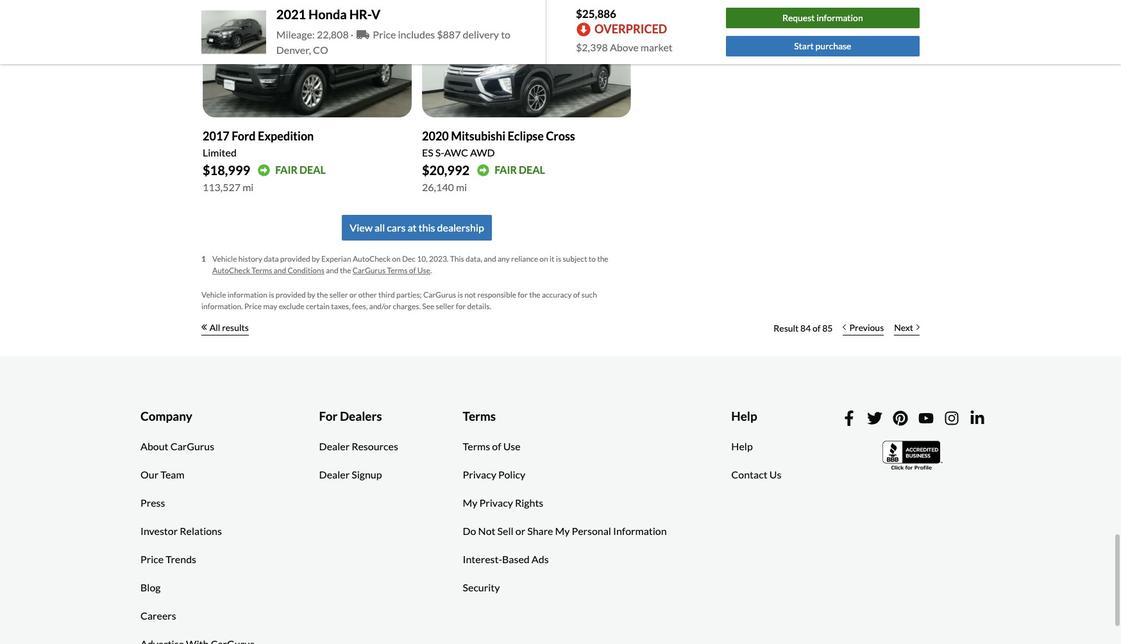 Task type: locate. For each thing, give the bounding box(es) containing it.
is right it
[[556, 254, 562, 264]]

vehicle up information.
[[202, 290, 226, 300]]

0 vertical spatial to
[[501, 28, 511, 40]]

provided up exclude
[[276, 290, 306, 300]]

1 vertical spatial help
[[732, 440, 753, 452]]

0 vertical spatial help
[[732, 409, 758, 424]]

dealer down for
[[319, 440, 350, 452]]

autocheck down history
[[212, 266, 250, 276]]

and down experian
[[326, 266, 339, 276]]

dealer resources
[[319, 440, 398, 452]]

1 horizontal spatial cargurus
[[353, 266, 386, 276]]

dealer for dealer signup
[[319, 469, 350, 481]]

help up 'contact'
[[732, 440, 753, 452]]

1 vertical spatial price
[[245, 302, 262, 312]]

0 vertical spatial for
[[518, 290, 528, 300]]

the left accuracy
[[530, 290, 541, 300]]

on left dec
[[392, 254, 401, 264]]

certain
[[306, 302, 330, 312]]

1 vehicle history data provided by experian autocheck on dec 10, 2023. this data, and any reliance on it is subject to the autocheck terms and conditions and the cargurus terms of use .
[[202, 254, 609, 276]]

price trends link
[[131, 546, 206, 574]]

of inside vehicle information is provided by the seller or other third parties; cargurus is not responsible for the accuracy of such information. price may exclude certain taxes, fees, and/or charges. see seller for details.
[[574, 290, 580, 300]]

privacy
[[463, 469, 497, 481], [480, 497, 513, 509]]

1 dealer from the top
[[319, 440, 350, 452]]

by up conditions
[[312, 254, 320, 264]]

1 vertical spatial provided
[[276, 290, 306, 300]]

mileage: 22,808 ·
[[276, 28, 356, 40]]

$887
[[437, 28, 461, 40]]

history
[[239, 254, 262, 264]]

deal down eclipse at the left of page
[[519, 164, 545, 176]]

information inside request information button
[[817, 12, 864, 23]]

or
[[350, 290, 357, 300], [516, 525, 526, 537]]

privacy down privacy policy link at the left bottom of the page
[[480, 497, 513, 509]]

chevron double left image
[[202, 324, 207, 331]]

1 vertical spatial by
[[307, 290, 316, 300]]

request information button
[[726, 7, 920, 28]]

is inside "1 vehicle history data provided by experian autocheck on dec 10, 2023. this data, and any reliance on it is subject to the autocheck terms and conditions and the cargurus terms of use ."
[[556, 254, 562, 264]]

0 vertical spatial use
[[418, 266, 431, 276]]

1 vertical spatial cargurus
[[424, 290, 457, 300]]

cargurus up team
[[171, 440, 214, 452]]

expedition
[[258, 129, 314, 143]]

1 vertical spatial vehicle
[[202, 290, 226, 300]]

by
[[312, 254, 320, 264], [307, 290, 316, 300]]

1 horizontal spatial to
[[589, 254, 596, 264]]

1 vertical spatial my
[[556, 525, 570, 537]]

fair right fair deal image
[[495, 164, 517, 176]]

my right share
[[556, 525, 570, 537]]

trends
[[166, 553, 196, 565]]

22,808
[[317, 28, 349, 40]]

1 vertical spatial or
[[516, 525, 526, 537]]

price for trends
[[141, 553, 164, 565]]

vehicle information is provided by the seller or other third parties; cargurus is not responsible for the accuracy of such information. price may exclude certain taxes, fees, and/or charges. see seller for details.
[[202, 290, 597, 312]]

1 horizontal spatial mi
[[456, 181, 467, 193]]

2 deal from the left
[[519, 164, 545, 176]]

price right the truck moving image
[[373, 28, 396, 40]]

conditions
[[288, 266, 325, 276]]

fair deal for $18,999
[[276, 164, 326, 176]]

0 horizontal spatial or
[[350, 290, 357, 300]]

0 vertical spatial privacy
[[463, 469, 497, 481]]

0 horizontal spatial use
[[418, 266, 431, 276]]

result 84 of 85
[[774, 323, 833, 334]]

2 mi from the left
[[456, 181, 467, 193]]

0 vertical spatial information
[[817, 12, 864, 23]]

dealer
[[319, 440, 350, 452], [319, 469, 350, 481]]

our team
[[141, 469, 185, 481]]

personal
[[572, 525, 612, 537]]

help up help link
[[732, 409, 758, 424]]

$18,999
[[203, 163, 250, 178]]

2 horizontal spatial price
[[373, 28, 396, 40]]

vehicle right '1'
[[212, 254, 237, 264]]

0 vertical spatial provided
[[280, 254, 310, 264]]

cross
[[546, 129, 576, 143]]

1 fair deal from the left
[[276, 164, 326, 176]]

0 horizontal spatial mi
[[243, 181, 254, 193]]

0 horizontal spatial fair deal
[[276, 164, 326, 176]]

2 on from the left
[[540, 254, 549, 264]]

fees,
[[352, 302, 368, 312]]

start purchase button
[[726, 36, 920, 57]]

dealer left 'signup'
[[319, 469, 350, 481]]

information
[[817, 12, 864, 23], [228, 290, 268, 300]]

26,140
[[422, 181, 454, 193]]

1 horizontal spatial use
[[504, 440, 521, 452]]

2 horizontal spatial is
[[556, 254, 562, 264]]

chevron right image
[[917, 324, 920, 331]]

2 horizontal spatial cargurus
[[424, 290, 457, 300]]

dealer resources link
[[310, 433, 408, 461]]

not
[[465, 290, 476, 300]]

0 horizontal spatial on
[[392, 254, 401, 264]]

provided up conditions
[[280, 254, 310, 264]]

seller up taxes,
[[330, 290, 348, 300]]

or inside vehicle information is provided by the seller or other third parties; cargurus is not responsible for the accuracy of such information. price may exclude certain taxes, fees, and/or charges. see seller for details.
[[350, 290, 357, 300]]

0 horizontal spatial to
[[501, 28, 511, 40]]

$20,992
[[422, 163, 470, 178]]

investor relations link
[[131, 517, 232, 546]]

0 horizontal spatial deal
[[300, 164, 326, 176]]

information.
[[202, 302, 243, 312]]

vehicle
[[212, 254, 237, 264], [202, 290, 226, 300]]

and down data
[[274, 266, 286, 276]]

0 vertical spatial autocheck
[[353, 254, 391, 264]]

1 vertical spatial seller
[[436, 302, 455, 312]]

1 horizontal spatial seller
[[436, 302, 455, 312]]

signup
[[352, 469, 382, 481]]

the down experian
[[340, 266, 351, 276]]

1 horizontal spatial my
[[556, 525, 570, 537]]

fair right fair deal icon
[[276, 164, 298, 176]]

mitsubishi
[[451, 129, 506, 143]]

price up blog
[[141, 553, 164, 565]]

seller right see
[[436, 302, 455, 312]]

all
[[375, 222, 385, 234]]

investor relations
[[141, 525, 222, 537]]

information up may at the left top of the page
[[228, 290, 268, 300]]

0 vertical spatial by
[[312, 254, 320, 264]]

0 horizontal spatial is
[[269, 290, 274, 300]]

1 vertical spatial dealer
[[319, 469, 350, 481]]

1 horizontal spatial autocheck
[[353, 254, 391, 264]]

of inside "1 vehicle history data provided by experian autocheck on dec 10, 2023. this data, and any reliance on it is subject to the autocheck terms and conditions and the cargurus terms of use ."
[[409, 266, 416, 276]]

the
[[598, 254, 609, 264], [340, 266, 351, 276], [317, 290, 328, 300], [530, 290, 541, 300]]

truck moving image
[[357, 30, 370, 40]]

or right sell
[[516, 525, 526, 537]]

awc
[[444, 147, 468, 159]]

cargurus inside vehicle information is provided by the seller or other third parties; cargurus is not responsible for the accuracy of such information. price may exclude certain taxes, fees, and/or charges. see seller for details.
[[424, 290, 457, 300]]

dec
[[402, 254, 416, 264]]

cargurus inside "1 vehicle history data provided by experian autocheck on dec 10, 2023. this data, and any reliance on it is subject to the autocheck terms and conditions and the cargurus terms of use ."
[[353, 266, 386, 276]]

experian
[[322, 254, 351, 264]]

0 horizontal spatial autocheck
[[212, 266, 250, 276]]

do not sell or share my personal information
[[463, 525, 667, 537]]

of down dec
[[409, 266, 416, 276]]

about cargurus
[[141, 440, 214, 452]]

cargurus up see
[[424, 290, 457, 300]]

2 vertical spatial price
[[141, 553, 164, 565]]

1 horizontal spatial or
[[516, 525, 526, 537]]

1 mi from the left
[[243, 181, 254, 193]]

2 fair from the left
[[495, 164, 517, 176]]

cargurus up other
[[353, 266, 386, 276]]

85
[[823, 323, 833, 334]]

us
[[770, 469, 782, 481]]

or up fees,
[[350, 290, 357, 300]]

interest-based ads
[[463, 553, 549, 565]]

provided inside vehicle information is provided by the seller or other third parties; cargurus is not responsible for the accuracy of such information. price may exclude certain taxes, fees, and/or charges. see seller for details.
[[276, 290, 306, 300]]

and left any
[[484, 254, 497, 264]]

1 vertical spatial use
[[504, 440, 521, 452]]

to
[[501, 28, 511, 40], [589, 254, 596, 264]]

information up purchase
[[817, 12, 864, 23]]

0 vertical spatial price
[[373, 28, 396, 40]]

of up privacy policy
[[492, 440, 502, 452]]

v
[[372, 6, 381, 22]]

resources
[[352, 440, 398, 452]]

purchase
[[816, 41, 852, 52]]

on left it
[[540, 254, 549, 264]]

1 horizontal spatial fair
[[495, 164, 517, 176]]

use up policy
[[504, 440, 521, 452]]

2020 mitsubishi eclipse cross image
[[422, 0, 632, 118]]

2017 ford expedition image
[[203, 0, 412, 118]]

sell
[[498, 525, 514, 537]]

deal down expedition
[[300, 164, 326, 176]]

0 vertical spatial dealer
[[319, 440, 350, 452]]

request information
[[783, 12, 864, 23]]

0 horizontal spatial my
[[463, 497, 478, 509]]

for right responsible
[[518, 290, 528, 300]]

1 deal from the left
[[300, 164, 326, 176]]

to right delivery
[[501, 28, 511, 40]]

is left not
[[458, 290, 463, 300]]

price for includes
[[373, 28, 396, 40]]

1 fair from the left
[[276, 164, 298, 176]]

my
[[463, 497, 478, 509], [556, 525, 570, 537]]

use inside "1 vehicle history data provided by experian autocheck on dec 10, 2023. this data, and any reliance on it is subject to the autocheck terms and conditions and the cargurus terms of use ."
[[418, 266, 431, 276]]

2 dealer from the top
[[319, 469, 350, 481]]

1 vertical spatial information
[[228, 290, 268, 300]]

26,140 mi
[[422, 181, 467, 193]]

interest-based ads link
[[453, 546, 559, 574]]

price inside "price includes $887 delivery to denver, co"
[[373, 28, 396, 40]]

0 vertical spatial my
[[463, 497, 478, 509]]

0 horizontal spatial cargurus
[[171, 440, 214, 452]]

1 horizontal spatial on
[[540, 254, 549, 264]]

0 vertical spatial cargurus
[[353, 266, 386, 276]]

1 help from the top
[[732, 409, 758, 424]]

1 vertical spatial autocheck
[[212, 266, 250, 276]]

1 horizontal spatial and
[[326, 266, 339, 276]]

0 horizontal spatial fair
[[276, 164, 298, 176]]

mi for $18,999
[[243, 181, 254, 193]]

team
[[161, 469, 185, 481]]

fair deal right fair deal icon
[[276, 164, 326, 176]]

fair deal down 2020 mitsubishi eclipse cross es s-awc awd on the top of the page
[[495, 164, 545, 176]]

price left may at the left top of the page
[[245, 302, 262, 312]]

is up may at the left top of the page
[[269, 290, 274, 300]]

use down 10,
[[418, 266, 431, 276]]

0 horizontal spatial seller
[[330, 290, 348, 300]]

0 vertical spatial or
[[350, 290, 357, 300]]

1 vertical spatial to
[[589, 254, 596, 264]]

details.
[[468, 302, 492, 312]]

data
[[264, 254, 279, 264]]

careers
[[141, 610, 176, 622]]

information inside vehicle information is provided by the seller or other third parties; cargurus is not responsible for the accuracy of such information. price may exclude certain taxes, fees, and/or charges. see seller for details.
[[228, 290, 268, 300]]

information for request
[[817, 12, 864, 23]]

includes
[[398, 28, 435, 40]]

next link
[[890, 314, 926, 342]]

2 fair deal from the left
[[495, 164, 545, 176]]

view
[[350, 222, 373, 234]]

provided inside "1 vehicle history data provided by experian autocheck on dec 10, 2023. this data, and any reliance on it is subject to the autocheck terms and conditions and the cargurus terms of use ."
[[280, 254, 310, 264]]

0 horizontal spatial price
[[141, 553, 164, 565]]

the right subject
[[598, 254, 609, 264]]

privacy down terms of use link
[[463, 469, 497, 481]]

provided
[[280, 254, 310, 264], [276, 290, 306, 300]]

overpriced
[[595, 22, 668, 36]]

by up certain
[[307, 290, 316, 300]]

1 horizontal spatial fair deal
[[495, 164, 545, 176]]

1 horizontal spatial information
[[817, 12, 864, 23]]

reliance
[[512, 254, 538, 264]]

of left such
[[574, 290, 580, 300]]

2023.
[[429, 254, 449, 264]]

1 vertical spatial for
[[456, 302, 466, 312]]

0 vertical spatial vehicle
[[212, 254, 237, 264]]

results
[[222, 322, 249, 333]]

charges.
[[393, 302, 421, 312]]

0 horizontal spatial information
[[228, 290, 268, 300]]

mi
[[243, 181, 254, 193], [456, 181, 467, 193]]

my inside 'do not sell or share my personal information' link
[[556, 525, 570, 537]]

dealer inside 'link'
[[319, 440, 350, 452]]

for down not
[[456, 302, 466, 312]]

autocheck up cargurus terms of use link
[[353, 254, 391, 264]]

mi right 113,527
[[243, 181, 254, 193]]

vehicle inside vehicle information is provided by the seller or other third parties; cargurus is not responsible for the accuracy of such information. price may exclude certain taxes, fees, and/or charges. see seller for details.
[[202, 290, 226, 300]]

my up do on the bottom left of page
[[463, 497, 478, 509]]

1 horizontal spatial price
[[245, 302, 262, 312]]

all results link
[[202, 314, 249, 342]]

terms up 'terms of use'
[[463, 409, 496, 424]]

to right subject
[[589, 254, 596, 264]]

contact
[[732, 469, 768, 481]]

1 horizontal spatial deal
[[519, 164, 545, 176]]

start purchase
[[795, 41, 852, 52]]

mi down $20,992
[[456, 181, 467, 193]]

terms
[[252, 266, 272, 276], [387, 266, 408, 276], [463, 409, 496, 424], [463, 440, 490, 452]]

cargurus
[[353, 266, 386, 276], [424, 290, 457, 300], [171, 440, 214, 452]]

market
[[641, 41, 673, 53]]

1 horizontal spatial for
[[518, 290, 528, 300]]

by inside "1 vehicle history data provided by experian autocheck on dec 10, 2023. this data, and any reliance on it is subject to the autocheck terms and conditions and the cargurus terms of use ."
[[312, 254, 320, 264]]



Task type: describe. For each thing, give the bounding box(es) containing it.
for dealers
[[319, 409, 382, 424]]

cars
[[387, 222, 406, 234]]

awd
[[470, 147, 495, 159]]

deal for $18,999
[[300, 164, 326, 176]]

2 vertical spatial cargurus
[[171, 440, 214, 452]]

for
[[319, 409, 338, 424]]

deal for $20,992
[[519, 164, 545, 176]]

ford
[[232, 129, 256, 143]]

0 horizontal spatial and
[[274, 266, 286, 276]]

contact us link
[[722, 461, 792, 489]]

above
[[610, 41, 639, 53]]

of inside terms of use link
[[492, 440, 502, 452]]

2017 ford expedition limited
[[203, 129, 314, 159]]

chevron left image
[[844, 324, 847, 331]]

previous link
[[839, 314, 890, 342]]

it
[[550, 254, 555, 264]]

fair for $18,999
[[276, 164, 298, 176]]

10,
[[417, 254, 428, 264]]

mileage:
[[276, 28, 315, 40]]

privacy policy
[[463, 469, 526, 481]]

113,527
[[203, 181, 241, 193]]

0 vertical spatial seller
[[330, 290, 348, 300]]

relations
[[180, 525, 222, 537]]

·
[[351, 28, 354, 40]]

fair deal image
[[258, 164, 270, 177]]

$2,398 above market
[[576, 41, 673, 53]]

taxes,
[[331, 302, 351, 312]]

dealer signup
[[319, 469, 382, 481]]

dealership
[[437, 222, 484, 234]]

do not sell or share my personal information link
[[453, 517, 677, 546]]

result
[[774, 323, 799, 334]]

to inside "1 vehicle history data provided by experian autocheck on dec 10, 2023. this data, and any reliance on it is subject to the autocheck terms and conditions and the cargurus terms of use ."
[[589, 254, 596, 264]]

rights
[[515, 497, 544, 509]]

request
[[783, 12, 815, 23]]

terms up privacy policy
[[463, 440, 490, 452]]

interest-
[[463, 553, 503, 565]]

2 horizontal spatial and
[[484, 254, 497, 264]]

our team link
[[131, 461, 194, 489]]

1 on from the left
[[392, 254, 401, 264]]

this
[[450, 254, 465, 264]]

price inside vehicle information is provided by the seller or other third parties; cargurus is not responsible for the accuracy of such information. price may exclude certain taxes, fees, and/or charges. see seller for details.
[[245, 302, 262, 312]]

price includes $887 delivery to denver, co
[[276, 28, 511, 56]]

.
[[431, 266, 432, 276]]

information
[[614, 525, 667, 537]]

to inside "price includes $887 delivery to denver, co"
[[501, 28, 511, 40]]

my privacy rights link
[[453, 489, 553, 517]]

the up certain
[[317, 290, 328, 300]]

based
[[503, 553, 530, 565]]

blog
[[141, 581, 161, 594]]

delivery
[[463, 28, 499, 40]]

about
[[141, 440, 169, 452]]

next
[[895, 322, 914, 333]]

vehicle inside "1 vehicle history data provided by experian autocheck on dec 10, 2023. this data, and any reliance on it is subject to the autocheck terms and conditions and the cargurus terms of use ."
[[212, 254, 237, 264]]

subject
[[563, 254, 588, 264]]

1
[[202, 254, 206, 264]]

denver,
[[276, 44, 311, 56]]

honda
[[309, 6, 347, 22]]

share
[[528, 525, 554, 537]]

cargurus terms of use link
[[353, 266, 431, 276]]

see
[[423, 302, 435, 312]]

company
[[141, 409, 192, 424]]

2020
[[422, 129, 449, 143]]

2020 mitsubishi eclipse cross es s-awc awd
[[422, 129, 576, 159]]

dealer for dealer resources
[[319, 440, 350, 452]]

terms down data
[[252, 266, 272, 276]]

may
[[263, 302, 277, 312]]

2017
[[203, 129, 230, 143]]

about cargurus link
[[131, 433, 224, 461]]

es
[[422, 147, 434, 159]]

of left 85
[[813, 323, 821, 334]]

1 vertical spatial privacy
[[480, 497, 513, 509]]

exclude
[[279, 302, 305, 312]]

all results
[[210, 322, 249, 333]]

fair for $20,992
[[495, 164, 517, 176]]

all
[[210, 322, 220, 333]]

contact us
[[732, 469, 782, 481]]

1 horizontal spatial is
[[458, 290, 463, 300]]

hr-
[[350, 6, 372, 22]]

fair deal image
[[478, 164, 490, 177]]

2 help from the top
[[732, 440, 753, 452]]

s-
[[436, 147, 444, 159]]

security link
[[453, 574, 510, 602]]

information for vehicle
[[228, 290, 268, 300]]

press
[[141, 497, 165, 509]]

dealer signup link
[[310, 461, 392, 489]]

not
[[479, 525, 496, 537]]

click for the bbb business review of this auto listing service in cambridge ma image
[[883, 440, 945, 472]]

ads
[[532, 553, 549, 565]]

by inside vehicle information is provided by the seller or other third parties; cargurus is not responsible for the accuracy of such information. price may exclude certain taxes, fees, and/or charges. see seller for details.
[[307, 290, 316, 300]]

2021 honda hr-v image
[[202, 8, 266, 56]]

accuracy
[[542, 290, 572, 300]]

0 horizontal spatial for
[[456, 302, 466, 312]]

policy
[[499, 469, 526, 481]]

fair deal for $20,992
[[495, 164, 545, 176]]

2021 honda hr-v
[[276, 6, 381, 22]]

terms of use link
[[453, 433, 531, 461]]

my privacy rights
[[463, 497, 544, 509]]

mi for $20,992
[[456, 181, 467, 193]]

careers link
[[131, 602, 186, 630]]

2021
[[276, 6, 306, 22]]

my inside my privacy rights link
[[463, 497, 478, 509]]

dealers
[[340, 409, 382, 424]]

view all cars at this dealership
[[350, 222, 484, 234]]

this
[[419, 222, 435, 234]]

privacy policy link
[[453, 461, 535, 489]]

such
[[582, 290, 597, 300]]

terms down dec
[[387, 266, 408, 276]]

84
[[801, 323, 811, 334]]

any
[[498, 254, 510, 264]]

eclipse
[[508, 129, 544, 143]]

start
[[795, 41, 814, 52]]



Task type: vqa. For each thing, say whether or not it's contained in the screenshot.
the Use inside the 1 Vehicle history data provided by Experian AutoCheck on Dec 10, 2023. This data, and any reliance on it is subject to the AutoCheck Terms and Conditions and the CarGurus Terms of Use .
yes



